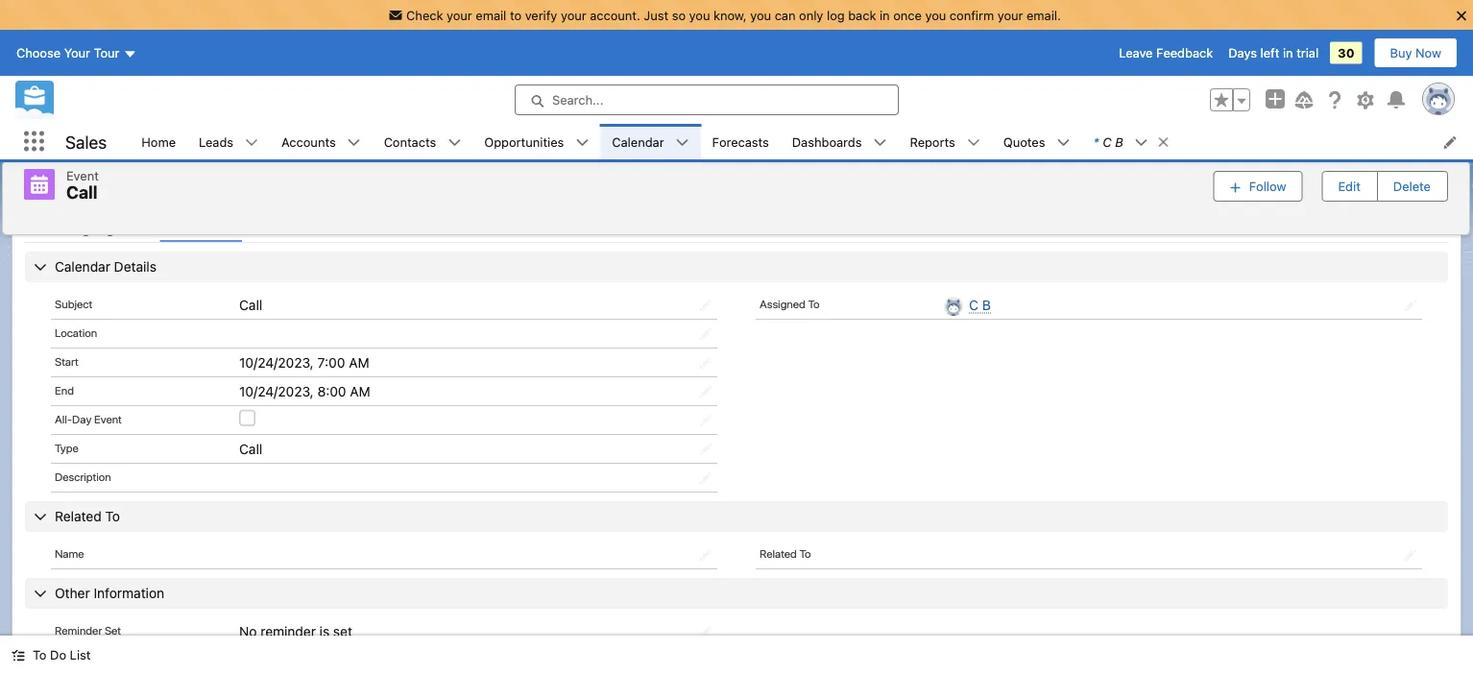 Task type: describe. For each thing, give the bounding box(es) containing it.
10/24/2023, for 10/24/2023, 7:00 am
[[239, 354, 314, 370]]

10/24/2023, for 10/24/2023, 8:00 am
[[239, 383, 314, 399]]

meeting digest
[[39, 218, 133, 236]]

contacts link
[[372, 124, 448, 159]]

follow button
[[1214, 171, 1303, 201]]

text default image for contacts
[[448, 136, 461, 149]]

feedback
[[1157, 46, 1213, 60]]

chatter
[[358, 218, 404, 236]]

dashboards link
[[781, 124, 874, 159]]

accounts link
[[270, 124, 347, 159]]

start
[[55, 354, 79, 368]]

account.
[[590, 8, 640, 22]]

set
[[333, 623, 352, 639]]

1 your from the left
[[447, 8, 472, 22]]

end
[[55, 383, 74, 397]]

quotes
[[1004, 134, 1046, 149]]

2 you from the left
[[750, 8, 771, 22]]

call inside event call
[[66, 182, 98, 203]]

back
[[848, 8, 876, 22]]

meeting
[[39, 218, 90, 236]]

other information button
[[25, 578, 1448, 609]]

calendar for calendar
[[612, 134, 664, 149]]

buy
[[1390, 46, 1412, 60]]

leads link
[[187, 124, 245, 159]]

assigned
[[760, 297, 806, 310]]

leads
[[199, 134, 234, 149]]

list item containing *
[[1082, 124, 1179, 159]]

check your email to verify your account. just so you know, you can only log back in once you confirm your email.
[[406, 8, 1061, 22]]

verify
[[525, 8, 557, 22]]

reminder set
[[55, 623, 121, 637]]

details inside 'link'
[[175, 218, 227, 236]]

home link
[[130, 124, 187, 159]]

dashboards list item
[[781, 124, 899, 159]]

to inside to do list 'button'
[[33, 648, 47, 662]]

reminder
[[55, 623, 102, 637]]

can
[[775, 8, 796, 22]]

digest
[[93, 218, 133, 236]]

details inside dropdown button
[[114, 259, 157, 275]]

home
[[141, 134, 176, 149]]

edit button
[[1323, 172, 1376, 201]]

meeting digest link
[[24, 218, 148, 242]]

0 horizontal spatial in
[[880, 8, 890, 22]]

dashboards
[[792, 134, 862, 149]]

left
[[1261, 46, 1280, 60]]

related to button
[[25, 501, 1448, 532]]

leads list item
[[187, 124, 270, 159]]

group containing follow
[[1214, 169, 1448, 203]]

sales
[[65, 131, 107, 152]]

leave feedback link
[[1119, 46, 1213, 60]]

3 your from the left
[[998, 8, 1023, 22]]

to right assigned
[[808, 297, 820, 310]]

list
[[70, 648, 91, 662]]

choose your tour button
[[15, 38, 138, 68]]

other
[[55, 585, 90, 601]]

* c b
[[1094, 134, 1123, 149]]

to
[[510, 8, 522, 22]]

email
[[476, 8, 507, 22]]

buy now button
[[1374, 38, 1458, 68]]

search...
[[552, 93, 604, 107]]

10/24/2023, 8:00 am
[[239, 383, 371, 399]]

leave
[[1119, 46, 1153, 60]]

check
[[406, 8, 443, 22]]

to do list button
[[0, 636, 102, 674]]

text default image for calendar
[[676, 136, 689, 149]]

search... button
[[515, 85, 899, 115]]

calendar list item
[[601, 124, 701, 159]]

delete
[[1394, 179, 1431, 193]]

day
[[72, 412, 92, 426]]

type
[[55, 441, 79, 454]]

related inside the related to 'dropdown button'
[[55, 509, 102, 524]]

contacts list item
[[372, 124, 473, 159]]

quotes link
[[992, 124, 1057, 159]]

accounts list item
[[270, 124, 372, 159]]

0 vertical spatial event
[[66, 168, 99, 182]]

set
[[105, 623, 121, 637]]

text default image for quotes
[[1057, 136, 1070, 149]]

is
[[320, 623, 330, 639]]

1 text default image from the left
[[1157, 135, 1171, 149]]

2 horizontal spatial related
[[760, 547, 797, 560]]

no reminder is set
[[239, 623, 352, 639]]

tour
[[94, 46, 120, 60]]

related inside related link
[[269, 218, 316, 236]]

choose
[[16, 46, 61, 60]]

1 you from the left
[[689, 8, 710, 22]]

forecasts
[[712, 134, 769, 149]]

2 your from the left
[[561, 8, 587, 22]]

1 vertical spatial c
[[969, 297, 979, 313]]

text default image for accounts
[[347, 136, 361, 149]]

*
[[1094, 134, 1099, 149]]

7:00
[[317, 354, 345, 370]]

know,
[[714, 8, 747, 22]]

assigned to
[[760, 297, 820, 310]]



Task type: vqa. For each thing, say whether or not it's contained in the screenshot.
1st text default image from right
yes



Task type: locate. For each thing, give the bounding box(es) containing it.
to do list
[[33, 648, 91, 662]]

1 vertical spatial in
[[1283, 46, 1293, 60]]

1 vertical spatial calendar
[[55, 259, 110, 275]]

chatter link
[[343, 218, 419, 242]]

0 horizontal spatial you
[[689, 8, 710, 22]]

calendar inside list item
[[612, 134, 664, 149]]

do
[[50, 648, 66, 662]]

calendar
[[612, 134, 664, 149], [55, 259, 110, 275]]

b
[[1115, 134, 1123, 149], [982, 297, 991, 313]]

0 horizontal spatial related
[[55, 509, 102, 524]]

related to inside 'dropdown button'
[[55, 509, 120, 524]]

text default image
[[1157, 135, 1171, 149], [245, 136, 258, 149], [347, 136, 361, 149], [448, 136, 461, 149], [676, 136, 689, 149], [874, 136, 887, 149], [967, 136, 980, 149], [1057, 136, 1070, 149], [1135, 136, 1148, 149]]

details down leads
[[175, 218, 227, 236]]

1 horizontal spatial related to
[[760, 547, 811, 560]]

call up 'meeting digest'
[[66, 182, 98, 203]]

10/24/2023, up 10/24/2023, 8:00 am
[[239, 354, 314, 370]]

calendar details button
[[25, 252, 1448, 282]]

1 vertical spatial related
[[55, 509, 102, 524]]

all-day event
[[55, 412, 122, 426]]

you right so
[[689, 8, 710, 22]]

event
[[66, 168, 99, 182], [94, 412, 122, 426]]

text default image inside dashboards list item
[[874, 136, 887, 149]]

3 text default image from the left
[[347, 136, 361, 149]]

2 horizontal spatial you
[[925, 8, 946, 22]]

2 text default image from the left
[[245, 136, 258, 149]]

text default image for reports
[[967, 136, 980, 149]]

event right day
[[94, 412, 122, 426]]

subject
[[55, 297, 92, 310]]

email.
[[1027, 8, 1061, 22]]

text default image down search...
[[576, 136, 589, 149]]

1 horizontal spatial calendar
[[612, 134, 664, 149]]

buy now
[[1390, 46, 1442, 60]]

1 horizontal spatial in
[[1283, 46, 1293, 60]]

text default image for leads
[[245, 136, 258, 149]]

list item
[[1082, 124, 1179, 159]]

0 horizontal spatial calendar
[[55, 259, 110, 275]]

1 10/24/2023, from the top
[[239, 354, 314, 370]]

group
[[1210, 88, 1251, 111], [1214, 169, 1448, 203]]

text default image inside leads "list item"
[[245, 136, 258, 149]]

confirm
[[950, 8, 994, 22]]

0 vertical spatial c
[[1103, 134, 1112, 149]]

0 vertical spatial am
[[349, 354, 369, 370]]

text default image inside reports list item
[[967, 136, 980, 149]]

c b link
[[969, 297, 991, 314]]

1 horizontal spatial you
[[750, 8, 771, 22]]

am for 10/24/2023, 8:00 am
[[350, 383, 371, 399]]

to down the related to 'dropdown button'
[[800, 547, 811, 560]]

1 vertical spatial details
[[114, 259, 157, 275]]

your
[[447, 8, 472, 22], [561, 8, 587, 22], [998, 8, 1023, 22]]

your left email.
[[998, 8, 1023, 22]]

5 text default image from the left
[[676, 136, 689, 149]]

text default image left do
[[12, 649, 25, 662]]

am for 10/24/2023, 7:00 am
[[349, 354, 369, 370]]

text default image
[[576, 136, 589, 149], [12, 649, 25, 662]]

list containing home
[[130, 124, 1473, 159]]

1 vertical spatial text default image
[[12, 649, 25, 662]]

0 vertical spatial in
[[880, 8, 890, 22]]

1 vertical spatial call
[[239, 297, 263, 313]]

your
[[64, 46, 90, 60]]

call down false image
[[239, 441, 263, 457]]

0 vertical spatial calendar
[[612, 134, 664, 149]]

trial
[[1297, 46, 1319, 60]]

follow
[[1249, 179, 1287, 193]]

quotes list item
[[992, 124, 1082, 159]]

reminder
[[261, 623, 316, 639]]

once
[[893, 8, 922, 22]]

you right once
[[925, 8, 946, 22]]

2 vertical spatial related
[[760, 547, 797, 560]]

0 horizontal spatial details
[[114, 259, 157, 275]]

text default image inside contacts list item
[[448, 136, 461, 149]]

event call
[[66, 168, 99, 203]]

you
[[689, 8, 710, 22], [750, 8, 771, 22], [925, 8, 946, 22]]

forecasts link
[[701, 124, 781, 159]]

text default image inside to do list 'button'
[[12, 649, 25, 662]]

in right back
[[880, 8, 890, 22]]

related link
[[254, 218, 331, 242]]

c
[[1103, 134, 1112, 149], [969, 297, 979, 313]]

2 vertical spatial call
[[239, 441, 263, 457]]

0 vertical spatial call
[[66, 182, 98, 203]]

false image
[[239, 409, 256, 426]]

related to
[[55, 509, 120, 524], [760, 547, 811, 560]]

opportunities link
[[473, 124, 576, 159]]

3 you from the left
[[925, 8, 946, 22]]

0 horizontal spatial your
[[447, 8, 472, 22]]

no
[[239, 623, 257, 639]]

calendar down meeting digest link
[[55, 259, 110, 275]]

reports list item
[[899, 124, 992, 159]]

text default image inside opportunities list item
[[576, 136, 589, 149]]

1 horizontal spatial text default image
[[576, 136, 589, 149]]

1 vertical spatial related to
[[760, 547, 811, 560]]

1 horizontal spatial details
[[175, 218, 227, 236]]

only
[[799, 8, 824, 22]]

days left in trial
[[1229, 46, 1319, 60]]

you left "can"
[[750, 8, 771, 22]]

0 vertical spatial 10/24/2023,
[[239, 354, 314, 370]]

event down sales
[[66, 168, 99, 182]]

just
[[644, 8, 669, 22]]

0 vertical spatial text default image
[[576, 136, 589, 149]]

to inside the related to 'dropdown button'
[[105, 509, 120, 524]]

calendar details
[[55, 259, 157, 275]]

now
[[1416, 46, 1442, 60]]

so
[[672, 8, 686, 22]]

am right the 8:00 at left bottom
[[350, 383, 371, 399]]

10/24/2023,
[[239, 354, 314, 370], [239, 383, 314, 399]]

accounts
[[282, 134, 336, 149]]

related down accounts at top
[[269, 218, 316, 236]]

information
[[94, 585, 164, 601]]

c b
[[969, 297, 991, 313]]

your right verify
[[561, 8, 587, 22]]

8 text default image from the left
[[1057, 136, 1070, 149]]

details link
[[160, 218, 242, 242]]

calendar link
[[601, 124, 676, 159]]

log
[[827, 8, 845, 22]]

calendar for calendar details
[[55, 259, 110, 275]]

opportunities list item
[[473, 124, 601, 159]]

name
[[55, 547, 84, 560]]

1 vertical spatial group
[[1214, 169, 1448, 203]]

days
[[1229, 46, 1257, 60]]

leave feedback
[[1119, 46, 1213, 60]]

text default image for dashboards
[[874, 136, 887, 149]]

location
[[55, 326, 97, 339]]

9 text default image from the left
[[1135, 136, 1148, 149]]

delete button
[[1378, 172, 1447, 201]]

related
[[269, 218, 316, 236], [55, 509, 102, 524], [760, 547, 797, 560]]

related to down description
[[55, 509, 120, 524]]

0 horizontal spatial related to
[[55, 509, 120, 524]]

reports link
[[899, 124, 967, 159]]

0 vertical spatial details
[[175, 218, 227, 236]]

0 horizontal spatial b
[[982, 297, 991, 313]]

4 text default image from the left
[[448, 136, 461, 149]]

call
[[66, 182, 98, 203], [239, 297, 263, 313], [239, 441, 263, 457]]

calendar inside dropdown button
[[55, 259, 110, 275]]

call for subject
[[239, 297, 263, 313]]

7 text default image from the left
[[967, 136, 980, 149]]

1 horizontal spatial c
[[1103, 134, 1112, 149]]

edit
[[1338, 179, 1361, 193]]

0 vertical spatial related to
[[55, 509, 120, 524]]

details down digest
[[114, 259, 157, 275]]

related down the related to 'dropdown button'
[[760, 547, 797, 560]]

description
[[55, 470, 111, 483]]

in right left
[[1283, 46, 1293, 60]]

1 vertical spatial am
[[350, 383, 371, 399]]

2 horizontal spatial your
[[998, 8, 1023, 22]]

1 horizontal spatial related
[[269, 218, 316, 236]]

text default image inside accounts list item
[[347, 136, 361, 149]]

0 vertical spatial group
[[1210, 88, 1251, 111]]

1 vertical spatial b
[[982, 297, 991, 313]]

related up name
[[55, 509, 102, 524]]

reports
[[910, 134, 955, 149]]

10/24/2023, up false image
[[239, 383, 314, 399]]

0 vertical spatial related
[[269, 218, 316, 236]]

text default image inside calendar list item
[[676, 136, 689, 149]]

to left do
[[33, 648, 47, 662]]

list
[[130, 124, 1473, 159]]

your left email
[[447, 8, 472, 22]]

related to down the related to 'dropdown button'
[[760, 547, 811, 560]]

6 text default image from the left
[[874, 136, 887, 149]]

contacts
[[384, 134, 436, 149]]

1 vertical spatial 10/24/2023,
[[239, 383, 314, 399]]

opportunities
[[484, 134, 564, 149]]

call for type
[[239, 441, 263, 457]]

to down description
[[105, 509, 120, 524]]

details
[[175, 218, 227, 236], [114, 259, 157, 275]]

all-
[[55, 412, 72, 426]]

0 vertical spatial b
[[1115, 134, 1123, 149]]

8:00
[[317, 383, 346, 399]]

am right 7:00
[[349, 354, 369, 370]]

2 10/24/2023, from the top
[[239, 383, 314, 399]]

30
[[1338, 46, 1355, 60]]

calendar down search... 'button' at the top
[[612, 134, 664, 149]]

text default image inside quotes list item
[[1057, 136, 1070, 149]]

1 vertical spatial event
[[94, 412, 122, 426]]

1 horizontal spatial b
[[1115, 134, 1123, 149]]

other information
[[55, 585, 164, 601]]

10/24/2023, 7:00 am
[[239, 354, 369, 370]]

0 horizontal spatial c
[[969, 297, 979, 313]]

call up 10/24/2023, 7:00 am on the left of page
[[239, 297, 263, 313]]

choose your tour
[[16, 46, 120, 60]]

1 horizontal spatial your
[[561, 8, 587, 22]]

0 horizontal spatial text default image
[[12, 649, 25, 662]]



